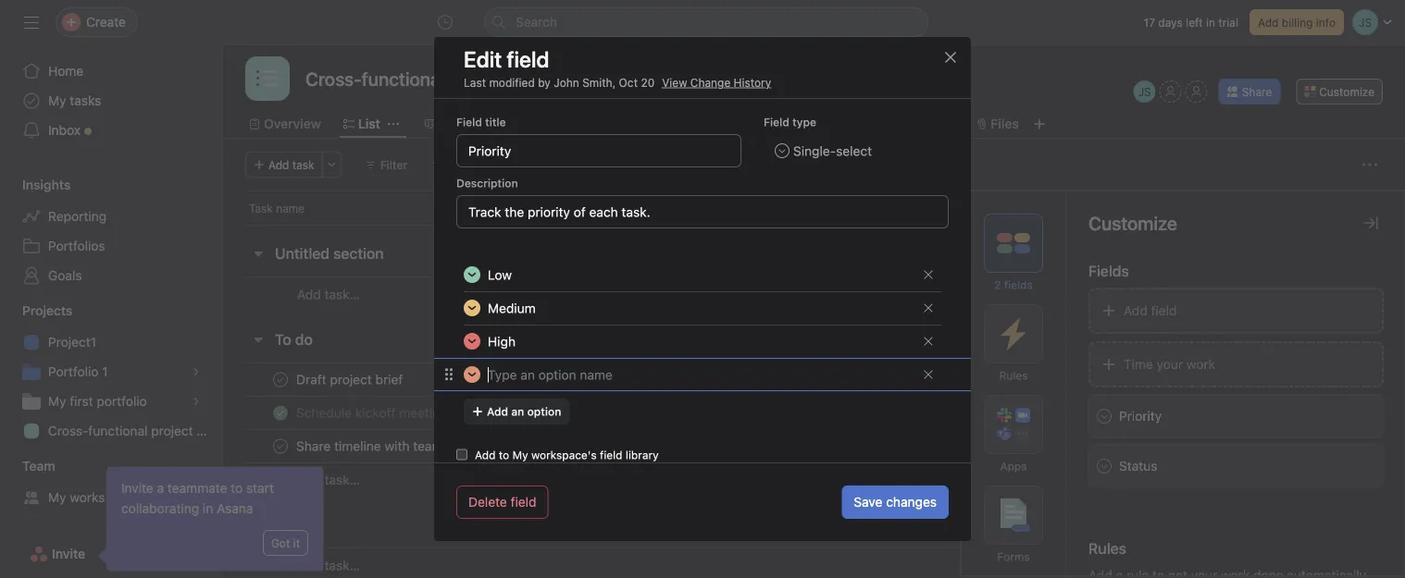 Task type: locate. For each thing, give the bounding box(es) containing it.
1 up add to my workspace's field library option
[[461, 407, 466, 420]]

rules
[[1000, 369, 1028, 382], [1089, 540, 1127, 558]]

edit field last modified by john smith, oct 20 view change history
[[464, 46, 772, 89]]

field left title
[[457, 116, 482, 129]]

collapse task list for this section image left untitled
[[251, 246, 266, 261]]

0 vertical spatial priority
[[1045, 202, 1082, 215]]

customize button
[[1297, 79, 1384, 105]]

1 add task… button from the top
[[297, 285, 360, 305]]

task…
[[325, 287, 360, 302], [325, 473, 360, 488], [325, 558, 360, 574]]

cell
[[816, 396, 927, 431]]

changes
[[886, 495, 937, 510]]

share button
[[1219, 79, 1281, 105]]

dashboard link
[[774, 114, 855, 134]]

0 horizontal spatial field
[[457, 116, 482, 129]]

1 add task… row from the top
[[223, 277, 1406, 312]]

task
[[292, 158, 315, 171]]

1 task… from the top
[[325, 287, 360, 302]]

invite inside invite button
[[52, 547, 85, 562]]

completed checkbox up completed option
[[269, 402, 292, 425]]

1 vertical spatial –
[[973, 407, 980, 420]]

add billing info button
[[1250, 9, 1345, 35]]

add task button
[[245, 152, 323, 178]]

add task… row
[[223, 277, 1406, 312], [223, 463, 1406, 497], [223, 548, 1406, 579]]

3 add task… button from the top
[[297, 556, 360, 576]]

project1
[[48, 335, 96, 350]]

2 add task… from the top
[[297, 473, 360, 488]]

my down team in the left bottom of the page
[[48, 490, 66, 506]]

1 horizontal spatial priority
[[1120, 409, 1162, 424]]

completed image inside schedule kickoff meeting cell
[[269, 402, 292, 425]]

to right add to my workspace's field library option
[[499, 449, 510, 462]]

0 vertical spatial john
[[554, 76, 580, 89]]

0 vertical spatial add task… button
[[297, 285, 360, 305]]

my inside global element
[[48, 93, 66, 108]]

forms
[[998, 551, 1030, 564]]

functional
[[88, 424, 148, 439]]

portfolios
[[48, 238, 105, 254]]

add task… button
[[297, 285, 360, 305], [297, 470, 360, 491], [297, 556, 360, 576]]

days
[[1159, 16, 1183, 29]]

my left tasks
[[48, 93, 66, 108]]

0 horizontal spatial to
[[231, 481, 243, 496]]

add task… button down untitled section at the left
[[297, 285, 360, 305]]

description
[[457, 177, 518, 190]]

0 vertical spatial 1
[[102, 364, 108, 380]]

1 inside projects element
[[102, 364, 108, 380]]

in right left
[[1207, 16, 1216, 29]]

1 horizontal spatial invite
[[121, 481, 154, 496]]

1 vertical spatial collapse task list for this section image
[[251, 518, 266, 532]]

completed image up completed option
[[269, 402, 292, 425]]

1 horizontal spatial 1
[[461, 407, 466, 420]]

view change history link
[[662, 76, 772, 89]]

add task… button down it
[[297, 556, 360, 576]]

add up doing button
[[297, 473, 321, 488]]

customize inside dropdown button
[[1320, 85, 1375, 98]]

None text field
[[301, 62, 552, 95], [457, 195, 949, 229], [301, 62, 552, 95], [457, 195, 949, 229]]

2 add task… row from the top
[[223, 463, 1406, 497]]

close details image
[[1364, 216, 1379, 231]]

1 horizontal spatial rules
[[1089, 540, 1127, 558]]

0 vertical spatial completed checkbox
[[269, 369, 292, 391]]

0 vertical spatial completed image
[[269, 369, 292, 391]]

17
[[1144, 16, 1156, 29]]

completed checkbox down to
[[269, 369, 292, 391]]

add field button
[[1089, 288, 1384, 334]]

task
[[249, 202, 273, 215]]

– for 26
[[973, 440, 980, 453]]

add task
[[269, 158, 315, 171]]

2 task… from the top
[[325, 473, 360, 488]]

0 horizontal spatial oct
[[619, 76, 638, 89]]

0 vertical spatial collapse task list for this section image
[[251, 246, 266, 261]]

john
[[554, 76, 580, 89], [850, 374, 876, 387]]

3 add task… from the top
[[297, 558, 360, 574]]

Type an option name field
[[481, 259, 916, 291], [481, 293, 916, 324], [481, 326, 916, 357], [481, 359, 916, 391]]

my first portfolio
[[48, 394, 147, 409]]

add
[[1258, 16, 1279, 29], [269, 158, 289, 171], [297, 287, 321, 302], [1124, 303, 1148, 319], [487, 406, 508, 419], [475, 449, 496, 462], [297, 473, 321, 488], [297, 558, 321, 574]]

remove option image up oct 20 – 24
[[923, 303, 934, 314]]

1 collapse task list for this section image from the top
[[251, 246, 266, 261]]

field inside button
[[1152, 303, 1177, 319]]

field left type
[[764, 116, 790, 129]]

1
[[102, 364, 108, 380], [461, 407, 466, 420]]

invite left a
[[121, 481, 154, 496]]

0 horizontal spatial john
[[554, 76, 580, 89]]

2 vertical spatial add task… row
[[223, 548, 1406, 579]]

2 vertical spatial –
[[973, 440, 980, 453]]

0 vertical spatial task…
[[325, 287, 360, 302]]

add field
[[1124, 303, 1177, 319]]

js down the 17
[[1139, 85, 1152, 98]]

– left the 26
[[973, 440, 980, 453]]

john inside row
[[850, 374, 876, 387]]

0 vertical spatial customize
[[1320, 85, 1375, 98]]

close image
[[944, 50, 958, 65]]

1 inside button
[[461, 407, 466, 420]]

asana
[[217, 501, 253, 517]]

1 vertical spatial add task…
[[297, 473, 360, 488]]

2 vertical spatial add task… button
[[297, 556, 360, 576]]

0 horizontal spatial customize
[[1089, 212, 1178, 234]]

completed image down to
[[269, 369, 292, 391]]

field up the modified
[[507, 46, 550, 72]]

add task… for doing
[[297, 558, 360, 574]]

oct
[[619, 76, 638, 89], [934, 374, 953, 387]]

start
[[246, 481, 274, 496]]

1 vertical spatial in
[[203, 501, 213, 517]]

delete field
[[469, 495, 537, 510]]

remove option image
[[923, 269, 934, 281], [923, 336, 934, 347]]

delete
[[469, 495, 507, 510]]

completed image for schedule kickoff meeting text box
[[269, 402, 292, 425]]

my for my workspace
[[48, 490, 66, 506]]

2 completed checkbox from the top
[[269, 402, 292, 425]]

1 horizontal spatial in
[[1207, 16, 1216, 29]]

1 horizontal spatial js
[[1139, 85, 1152, 98]]

row containing js
[[223, 363, 1406, 397]]

date
[[958, 202, 982, 215]]

1 type an option name field from the top
[[481, 259, 916, 291]]

js button
[[1134, 81, 1156, 103]]

workspace's
[[532, 449, 597, 462]]

1 vertical spatial to
[[231, 481, 243, 496]]

1 vertical spatial oct
[[934, 374, 953, 387]]

add task… down it
[[297, 558, 360, 574]]

1 vertical spatial js
[[829, 374, 842, 387]]

0 horizontal spatial rules
[[1000, 369, 1028, 382]]

2 remove option image from the top
[[923, 336, 934, 347]]

1 vertical spatial invite
[[52, 547, 85, 562]]

add inside button
[[269, 158, 289, 171]]

1 horizontal spatial customize
[[1320, 85, 1375, 98]]

0 vertical spatial oct
[[619, 76, 638, 89]]

add task… down untitled section at the left
[[297, 287, 360, 302]]

my left first
[[48, 394, 66, 409]]

0 horizontal spatial 20
[[641, 76, 655, 89]]

Draft project brief text field
[[293, 371, 409, 389]]

add task… inside header to do tree grid
[[297, 473, 360, 488]]

1 vertical spatial completed checkbox
[[269, 402, 292, 425]]

remove option image up oct 20 – 24
[[923, 336, 934, 347]]

1 horizontal spatial field
[[764, 116, 790, 129]]

to up asana
[[231, 481, 243, 496]]

invite button
[[18, 538, 97, 571]]

0 horizontal spatial priority
[[1045, 202, 1082, 215]]

teams element
[[0, 450, 222, 517]]

0 vertical spatial add task…
[[297, 287, 360, 302]]

completed image for draft project brief text field
[[269, 369, 292, 391]]

0 horizontal spatial js
[[829, 374, 842, 387]]

2 vertical spatial task…
[[325, 558, 360, 574]]

1 button
[[457, 404, 484, 423]]

field up time your work
[[1152, 303, 1177, 319]]

completed checkbox for schedule kickoff meeting text box
[[269, 402, 292, 425]]

search list box
[[484, 7, 929, 37]]

0 vertical spatial js
[[1139, 85, 1152, 98]]

1 vertical spatial completed image
[[269, 402, 292, 425]]

0 horizontal spatial in
[[203, 501, 213, 517]]

2 remove option image from the top
[[923, 369, 934, 381]]

0 vertical spatial status
[[1155, 202, 1188, 215]]

1 vertical spatial 20
[[956, 374, 970, 387]]

completed checkbox inside schedule kickoff meeting cell
[[269, 402, 292, 425]]

– 26
[[970, 440, 997, 453]]

my inside teams element
[[48, 490, 66, 506]]

field for edit
[[507, 46, 550, 72]]

1 add task… from the top
[[297, 287, 360, 302]]

2 completed image from the top
[[269, 402, 292, 425]]

in down teammate
[[203, 501, 213, 517]]

home
[[48, 63, 84, 79]]

collapse task list for this section image down asana
[[251, 518, 266, 532]]

field
[[457, 116, 482, 129], [764, 116, 790, 129]]

portfolio 1
[[48, 364, 108, 380]]

goals link
[[11, 261, 211, 291]]

2 vertical spatial add task…
[[297, 558, 360, 574]]

to inside invite a teammate to start collaborating in asana got it
[[231, 481, 243, 496]]

remove option image
[[923, 303, 934, 314], [923, 369, 934, 381]]

projects button
[[0, 302, 73, 320]]

1 completed checkbox from the top
[[269, 369, 292, 391]]

0 vertical spatial add task… row
[[223, 277, 1406, 312]]

add task… button for untitled section
[[297, 285, 360, 305]]

1 vertical spatial john
[[850, 374, 876, 387]]

– inside 'row'
[[973, 440, 980, 453]]

– left 25
[[973, 407, 980, 420]]

1 horizontal spatial oct
[[934, 374, 953, 387]]

1 vertical spatial 1
[[461, 407, 466, 420]]

2 collapse task list for this section image from the top
[[251, 518, 266, 532]]

1 vertical spatial customize
[[1089, 212, 1178, 234]]

view
[[662, 76, 688, 89]]

0 horizontal spatial invite
[[52, 547, 85, 562]]

in
[[1207, 16, 1216, 29], [203, 501, 213, 517]]

to
[[499, 449, 510, 462], [231, 481, 243, 496]]

field
[[507, 46, 550, 72], [1152, 303, 1177, 319], [600, 449, 623, 462], [511, 495, 537, 510]]

1 field from the left
[[457, 116, 482, 129]]

task… inside header to do tree grid
[[325, 473, 360, 488]]

remove option image right smith
[[923, 369, 934, 381]]

cross-
[[48, 424, 88, 439]]

john right by
[[554, 76, 580, 89]]

priority inside row
[[1045, 202, 1082, 215]]

portfolio
[[48, 364, 99, 380]]

invite inside invite a teammate to start collaborating in asana got it
[[121, 481, 154, 496]]

1 remove option image from the top
[[923, 269, 934, 281]]

1 completed image from the top
[[269, 369, 292, 391]]

untitled
[[275, 245, 330, 263]]

oct left 24
[[934, 374, 953, 387]]

field right delete
[[511, 495, 537, 510]]

add an option
[[487, 406, 562, 419]]

home link
[[11, 56, 211, 86]]

1 down project1 link
[[102, 364, 108, 380]]

files
[[991, 116, 1019, 131]]

add left an
[[487, 406, 508, 419]]

1 vertical spatial remove option image
[[923, 369, 934, 381]]

add down untitled
[[297, 287, 321, 302]]

– for 25
[[973, 407, 980, 420]]

1 vertical spatial task…
[[325, 473, 360, 488]]

my for my tasks
[[48, 93, 66, 108]]

1 vertical spatial priority
[[1120, 409, 1162, 424]]

1 vertical spatial status
[[1120, 459, 1158, 474]]

customize down info
[[1320, 85, 1375, 98]]

invite a teammate to start collaborating in asana got it
[[121, 481, 300, 550]]

1 vertical spatial add task… row
[[223, 463, 1406, 497]]

smith,
[[583, 76, 616, 89]]

0 vertical spatial remove option image
[[923, 269, 934, 281]]

schedule kickoff meeting cell
[[223, 396, 817, 431]]

add task… button up doing button
[[297, 470, 360, 491]]

modified
[[489, 76, 535, 89]]

1 vertical spatial remove option image
[[923, 336, 934, 347]]

3 add task… row from the top
[[223, 548, 1406, 579]]

status inside row
[[1155, 202, 1188, 215]]

goals
[[48, 268, 82, 283]]

field inside edit field last modified by john smith, oct 20 view change history
[[507, 46, 550, 72]]

collapse task list for this section image
[[251, 246, 266, 261], [251, 518, 266, 532]]

completed image
[[269, 369, 292, 391], [269, 402, 292, 425]]

team button
[[0, 457, 55, 476]]

completed image
[[269, 436, 292, 458]]

invite down my workspace
[[52, 547, 85, 562]]

add to starred image
[[587, 71, 602, 86]]

overview
[[264, 116, 321, 131]]

collapse task list for this section image for doing
[[251, 518, 266, 532]]

task… for doing
[[325, 558, 360, 574]]

add left task
[[269, 158, 289, 171]]

type
[[793, 116, 817, 129]]

20 inside row
[[956, 374, 970, 387]]

my inside projects element
[[48, 394, 66, 409]]

1 horizontal spatial 20
[[956, 374, 970, 387]]

20 left view
[[641, 76, 655, 89]]

20
[[641, 76, 655, 89], [956, 374, 970, 387]]

1 vertical spatial add task… button
[[297, 470, 360, 491]]

Completed checkbox
[[269, 436, 292, 458]]

completed checkbox inside draft project brief cell
[[269, 369, 292, 391]]

0 horizontal spatial 1
[[102, 364, 108, 380]]

hide sidebar image
[[24, 15, 39, 30]]

0 vertical spatial in
[[1207, 16, 1216, 29]]

– left 24
[[973, 374, 980, 387]]

my
[[48, 93, 66, 108], [48, 394, 66, 409], [513, 449, 528, 462], [48, 490, 66, 506]]

a
[[157, 481, 164, 496]]

oct right the "smith,"
[[619, 76, 638, 89]]

apps
[[1001, 460, 1027, 473]]

0 vertical spatial remove option image
[[923, 303, 934, 314]]

customize up fields
[[1089, 212, 1178, 234]]

2 add task… button from the top
[[297, 470, 360, 491]]

last
[[464, 76, 486, 89]]

js inside row
[[829, 374, 842, 387]]

field inside "button"
[[511, 495, 537, 510]]

completed image inside draft project brief cell
[[269, 369, 292, 391]]

4 type an option name field from the top
[[481, 359, 916, 391]]

row
[[223, 191, 1406, 225], [245, 224, 1384, 226], [223, 363, 1406, 397], [223, 396, 1406, 431]]

section
[[333, 245, 384, 263]]

25
[[983, 407, 996, 420]]

Completed checkbox
[[269, 369, 292, 391], [269, 402, 292, 425]]

remove option image down due on the top
[[923, 269, 934, 281]]

1 horizontal spatial john
[[850, 374, 876, 387]]

add task… row for doing
[[223, 548, 1406, 579]]

20 left 24
[[956, 374, 970, 387]]

0 vertical spatial 20
[[641, 76, 655, 89]]

add task… up doing button
[[297, 473, 360, 488]]

3 task… from the top
[[325, 558, 360, 574]]

1 vertical spatial rules
[[1089, 540, 1127, 558]]

0 vertical spatial invite
[[121, 481, 154, 496]]

Schedule kickoff meeting text field
[[293, 404, 453, 423]]

header to do tree grid
[[223, 363, 1406, 497]]

fields
[[1089, 263, 1130, 280]]

js left john smith
[[829, 374, 842, 387]]

first
[[70, 394, 93, 409]]

john left smith
[[850, 374, 876, 387]]

to
[[275, 331, 291, 349]]

history
[[734, 76, 772, 89]]

list image
[[257, 68, 279, 90]]

2 field from the left
[[764, 116, 790, 129]]

0 vertical spatial to
[[499, 449, 510, 462]]

portfolio
[[97, 394, 147, 409]]



Task type: vqa. For each thing, say whether or not it's contained in the screenshot.
Switch
no



Task type: describe. For each thing, give the bounding box(es) containing it.
by
[[538, 76, 551, 89]]

add inside header to do tree grid
[[297, 473, 321, 488]]

left
[[1186, 16, 1204, 29]]

to do
[[275, 331, 313, 349]]

search button
[[484, 7, 929, 37]]

insights
[[22, 177, 71, 193]]

edit
[[464, 46, 502, 72]]

reporting link
[[11, 202, 211, 232]]

0 vertical spatial rules
[[1000, 369, 1028, 382]]

your
[[1157, 357, 1184, 372]]

team
[[22, 459, 55, 474]]

add left "billing" at right
[[1258, 16, 1279, 29]]

library
[[626, 449, 659, 462]]

tasks
[[70, 93, 101, 108]]

– 26 row
[[223, 430, 1406, 464]]

name
[[276, 202, 305, 215]]

info
[[1317, 16, 1336, 29]]

invite for invite a teammate to start collaborating in asana got it
[[121, 481, 154, 496]]

17 days left in trial
[[1144, 16, 1239, 29]]

smith
[[879, 374, 909, 387]]

field type
[[764, 116, 817, 129]]

single-select
[[794, 143, 873, 159]]

Add to My workspace's field library checkbox
[[457, 450, 468, 461]]

in inside invite a teammate to start collaborating in asana got it
[[203, 501, 213, 517]]

it
[[293, 537, 300, 550]]

row containing task name
[[223, 191, 1406, 225]]

teammate
[[168, 481, 227, 496]]

dashboard
[[789, 116, 855, 131]]

Priority, Stage, Status… text field
[[457, 134, 742, 168]]

oct inside edit field last modified by john smith, oct 20 view change history
[[619, 76, 638, 89]]

field for delete
[[511, 495, 537, 510]]

my workspace
[[48, 490, 134, 506]]

portfolio 1 link
[[11, 357, 211, 387]]

js inside button
[[1139, 85, 1152, 98]]

my tasks link
[[11, 86, 211, 116]]

insights button
[[0, 176, 71, 194]]

2
[[995, 279, 1002, 292]]

john smith
[[850, 374, 909, 387]]

field title
[[457, 116, 506, 129]]

to do button
[[275, 323, 313, 357]]

board link
[[425, 114, 476, 134]]

remove option image for fourth type an option name field from the bottom of the page
[[923, 269, 934, 281]]

share timeline with teammates cell
[[223, 430, 817, 464]]

24
[[983, 374, 997, 387]]

1 remove option image from the top
[[923, 303, 934, 314]]

oct 20 – 24
[[934, 374, 997, 387]]

select
[[836, 143, 873, 159]]

field for add
[[1152, 303, 1177, 319]]

add down fields
[[1124, 303, 1148, 319]]

projects
[[22, 303, 73, 319]]

collapse task list for this section image for untitled section
[[251, 246, 266, 261]]

got
[[271, 537, 290, 550]]

cross-functional project plan
[[48, 424, 222, 439]]

board
[[440, 116, 476, 131]]

– 25
[[970, 407, 996, 420]]

save changes
[[854, 495, 937, 510]]

change
[[691, 76, 731, 89]]

project
[[151, 424, 193, 439]]

2 type an option name field from the top
[[481, 293, 916, 324]]

field left library
[[600, 449, 623, 462]]

title
[[485, 116, 506, 129]]

save
[[854, 495, 883, 510]]

my down schedule kickoff meeting cell
[[513, 449, 528, 462]]

trial
[[1219, 16, 1239, 29]]

add an option button
[[464, 399, 570, 425]]

add right add to my workspace's field library option
[[475, 449, 496, 462]]

timeline link
[[498, 114, 565, 134]]

single-
[[794, 143, 836, 159]]

doing
[[275, 516, 315, 534]]

got it button
[[263, 531, 308, 557]]

insights element
[[0, 169, 222, 294]]

2 fields
[[995, 279, 1033, 292]]

add task… button inside header to do tree grid
[[297, 470, 360, 491]]

add down it
[[297, 558, 321, 574]]

an
[[511, 406, 524, 419]]

global element
[[0, 45, 222, 157]]

plan
[[197, 424, 222, 439]]

completed checkbox for draft project brief text field
[[269, 369, 292, 391]]

work
[[1187, 357, 1216, 372]]

reporting
[[48, 209, 107, 224]]

inbox link
[[11, 116, 211, 145]]

0 vertical spatial –
[[973, 374, 980, 387]]

row containing 1
[[223, 396, 1406, 431]]

invite a teammate to start collaborating in asana tooltip
[[101, 468, 323, 571]]

20 inside edit field last modified by john smith, oct 20 view change history
[[641, 76, 655, 89]]

my for my first portfolio
[[48, 394, 66, 409]]

remove option image for 3rd type an option name field
[[923, 336, 934, 347]]

field for field title
[[457, 116, 482, 129]]

collapse task list for this section image
[[251, 332, 266, 347]]

portfolios link
[[11, 232, 211, 261]]

invite for invite
[[52, 547, 85, 562]]

due date
[[934, 202, 982, 215]]

list
[[358, 116, 380, 131]]

add billing info
[[1258, 16, 1336, 29]]

add task… row for untitled section
[[223, 277, 1406, 312]]

untitled section button
[[275, 237, 384, 270]]

inbox
[[48, 123, 81, 138]]

26
[[983, 440, 997, 453]]

Share timeline with teammates text field
[[293, 438, 485, 456]]

projects element
[[0, 294, 222, 450]]

task… for untitled section
[[325, 287, 360, 302]]

untitled section
[[275, 245, 384, 263]]

task name
[[249, 202, 305, 215]]

oct inside row
[[934, 374, 953, 387]]

field for field type
[[764, 116, 790, 129]]

cross-functional project plan link
[[11, 417, 222, 446]]

add task… button for doing
[[297, 556, 360, 576]]

add task… for untitled section
[[297, 287, 360, 302]]

add to my workspace's field library
[[475, 449, 659, 462]]

billing
[[1282, 16, 1314, 29]]

delete field button
[[457, 486, 549, 520]]

john inside edit field last modified by john smith, oct 20 view change history
[[554, 76, 580, 89]]

project1 link
[[11, 328, 211, 357]]

3 type an option name field from the top
[[481, 326, 916, 357]]

workspace
[[70, 490, 134, 506]]

doing button
[[275, 508, 315, 542]]

1 horizontal spatial to
[[499, 449, 510, 462]]

my workspace link
[[11, 483, 211, 513]]

draft project brief cell
[[223, 363, 817, 397]]

timeline
[[513, 116, 565, 131]]



